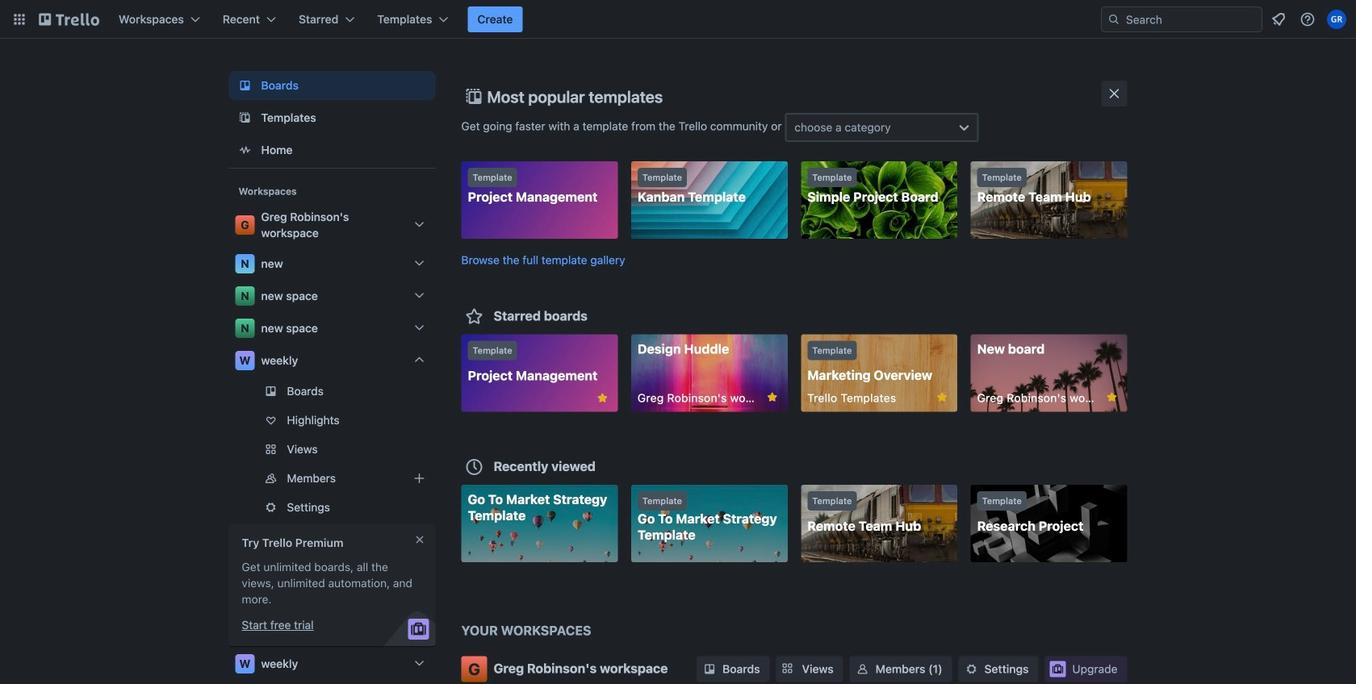 Task type: describe. For each thing, give the bounding box(es) containing it.
sm image
[[855, 662, 871, 678]]

0 horizontal spatial click to unstar this board. it will be removed from your starred list. image
[[596, 391, 610, 406]]

2 click to unstar this board. it will be removed from your starred list. image from the left
[[935, 391, 950, 405]]

greg robinson (gregrobinson96) image
[[1328, 10, 1347, 29]]

back to home image
[[39, 6, 99, 32]]

search image
[[1108, 13, 1121, 26]]

2 sm image from the left
[[964, 662, 980, 678]]

1 horizontal spatial click to unstar this board. it will be removed from your starred list. image
[[1105, 391, 1120, 405]]

home image
[[235, 141, 255, 160]]

board image
[[235, 76, 255, 95]]

Search field
[[1102, 6, 1263, 32]]

add image
[[410, 469, 429, 489]]



Task type: vqa. For each thing, say whether or not it's contained in the screenshot.
2nd sm icon from left
yes



Task type: locate. For each thing, give the bounding box(es) containing it.
1 horizontal spatial click to unstar this board. it will be removed from your starred list. image
[[935, 391, 950, 405]]

template board image
[[235, 108, 255, 128]]

0 horizontal spatial sm image
[[702, 662, 718, 678]]

click to unstar this board. it will be removed from your starred list. image
[[766, 391, 780, 405], [935, 391, 950, 405]]

sm image
[[702, 662, 718, 678], [964, 662, 980, 678]]

click to unstar this board. it will be removed from your starred list. image
[[1105, 391, 1120, 405], [596, 391, 610, 406]]

1 horizontal spatial sm image
[[964, 662, 980, 678]]

0 horizontal spatial click to unstar this board. it will be removed from your starred list. image
[[766, 391, 780, 405]]

0 notifications image
[[1270, 10, 1289, 29]]

1 sm image from the left
[[702, 662, 718, 678]]

1 click to unstar this board. it will be removed from your starred list. image from the left
[[766, 391, 780, 405]]

open information menu image
[[1300, 11, 1317, 27]]

primary element
[[0, 0, 1357, 39]]



